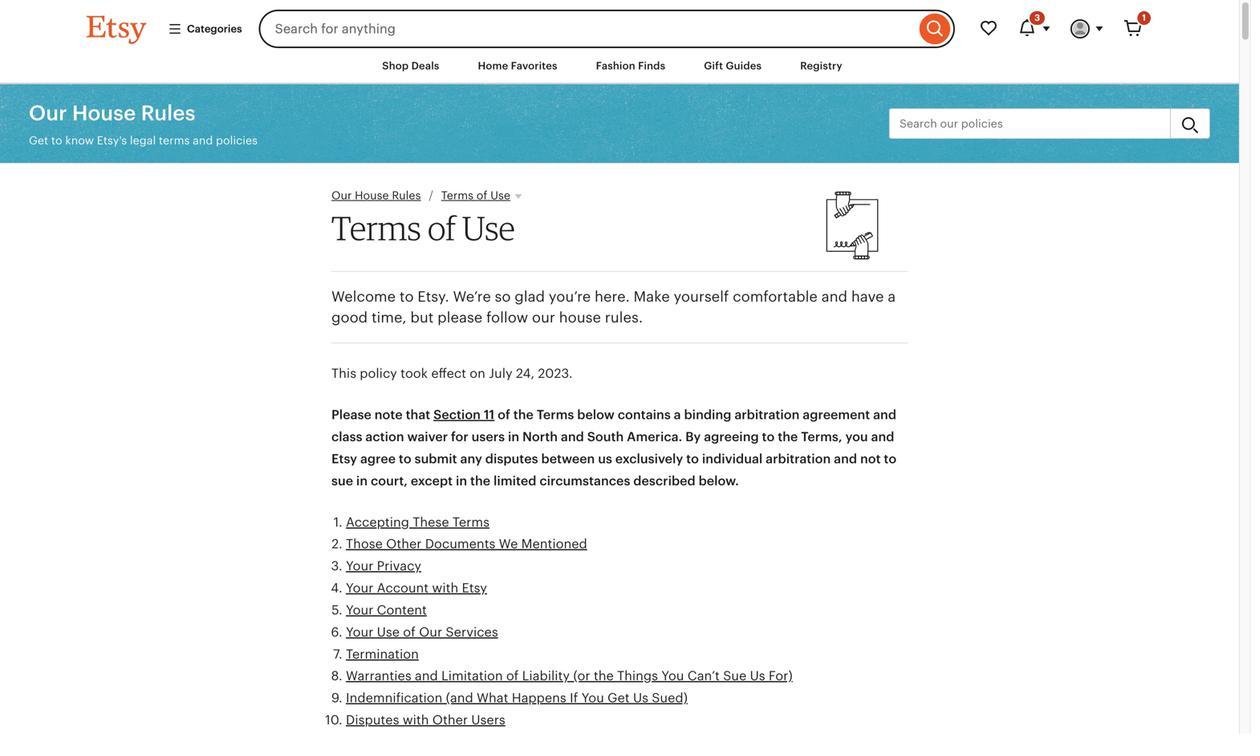 Task type: vqa. For each thing, say whether or not it's contained in the screenshot.
Make
yes



Task type: describe. For each thing, give the bounding box(es) containing it.
documents
[[425, 537, 496, 552]]

0 horizontal spatial other
[[386, 537, 422, 552]]

note
[[375, 408, 403, 422]]

rules for our house rules
[[141, 101, 196, 125]]

make
[[634, 289, 670, 305]]

us
[[598, 452, 612, 466]]

what
[[477, 691, 508, 706]]

court,
[[371, 474, 408, 488]]

waiver
[[407, 430, 448, 444]]

use inside accepting these terms those other documents we mentioned your privacy your account with etsy your content your use of our services termination warranties and limitation of liability (or the things you can't sue us for) indemnification (and what happens if you get us sued) disputes with other users
[[377, 625, 400, 640]]

Search our policies text field
[[889, 109, 1171, 139]]

guides
[[726, 60, 762, 72]]

action
[[366, 430, 404, 444]]

shop
[[382, 60, 409, 72]]

policy
[[360, 367, 397, 381]]

0 vertical spatial you
[[662, 669, 684, 684]]

july
[[489, 367, 513, 381]]

can't
[[688, 669, 720, 684]]

house
[[559, 310, 601, 326]]

except
[[411, 474, 453, 488]]

welcome
[[332, 289, 396, 305]]

3 button
[[1008, 10, 1061, 48]]

indemnification (and what happens if you get us sued) link
[[346, 691, 688, 706]]

the down "any"
[[470, 474, 491, 488]]

individual
[[702, 452, 763, 466]]

welcome to etsy. we're so glad you're here. make yourself comfortable and have a good time, but please follow our house rules.
[[332, 289, 896, 326]]

to right not
[[884, 452, 897, 466]]

section
[[434, 408, 481, 422]]

sue
[[723, 669, 747, 684]]

1
[[1143, 13, 1146, 23]]

agreeing
[[704, 430, 759, 444]]

1 vertical spatial use
[[462, 208, 515, 248]]

warranties
[[346, 669, 412, 684]]

on
[[470, 367, 486, 381]]

1 horizontal spatial us
[[750, 669, 765, 684]]

sued)
[[652, 691, 688, 706]]

registry link
[[788, 51, 855, 80]]

we
[[499, 537, 518, 552]]

please
[[438, 310, 483, 326]]

of right /
[[477, 189, 488, 202]]

categories banner
[[58, 0, 1182, 48]]

fashion finds
[[596, 60, 666, 72]]

none search field inside categories banner
[[259, 10, 955, 48]]

terms of use link
[[441, 188, 531, 204]]

warranties and limitation of liability (or the things you can't sue us for) link
[[346, 669, 793, 684]]

any
[[460, 452, 482, 466]]

gift guides
[[704, 60, 762, 72]]

fashion finds link
[[584, 51, 678, 80]]

the left terms,
[[778, 430, 798, 444]]

house for our house rules / terms of use terms of use
[[355, 189, 389, 202]]

to right agreeing
[[762, 430, 775, 444]]

have
[[852, 289, 884, 305]]

terms inside of the terms below contains a binding arbitration agreement and class action waiver for users in north and south america. by agreeing to the terms, you and etsy agree to submit any disputes between us exclusively to individual arbitration and not to sue in court, except in the limited circumstances described below.
[[537, 408, 574, 422]]

favorites
[[511, 60, 558, 72]]

you're
[[549, 289, 591, 305]]

agreement
[[803, 408, 870, 422]]

termination
[[346, 647, 419, 662]]

described
[[634, 474, 696, 488]]

3
[[1035, 13, 1040, 23]]

north
[[523, 430, 558, 444]]

limitation
[[441, 669, 503, 684]]

of down content
[[403, 625, 416, 640]]

terms inside accepting these terms those other documents we mentioned your privacy your account with etsy your content your use of our services termination warranties and limitation of liability (or the things you can't sue us for) indemnification (and what happens if you get us sued) disputes with other users
[[453, 515, 490, 530]]

disputes
[[346, 713, 399, 728]]

our house rules link for get to know etsy's legal terms and policies
[[29, 101, 196, 125]]

content
[[377, 603, 427, 618]]

your content link
[[346, 603, 427, 618]]

to left know
[[51, 134, 62, 147]]

a inside of the terms below contains a binding arbitration agreement and class action waiver for users in north and south america. by agreeing to the terms, you and etsy agree to submit any disputes between us exclusively to individual arbitration and not to sue in court, except in the limited circumstances described below.
[[674, 408, 681, 422]]

the up north
[[514, 408, 534, 422]]

0 vertical spatial use
[[491, 189, 510, 202]]

our house rules
[[29, 101, 196, 125]]

our for our house rules
[[29, 101, 67, 125]]

users
[[471, 713, 505, 728]]

agree
[[360, 452, 396, 466]]

binding
[[684, 408, 732, 422]]

your use of our services link
[[346, 625, 498, 640]]

these
[[413, 515, 449, 530]]

follow
[[486, 310, 528, 326]]

section 11 link
[[434, 408, 495, 422]]

categories
[[187, 23, 242, 35]]

Search for anything text field
[[259, 10, 916, 48]]

south
[[587, 430, 624, 444]]

glad
[[515, 289, 545, 305]]

get inside accepting these terms those other documents we mentioned your privacy your account with etsy your content your use of our services termination warranties and limitation of liability (or the things you can't sue us for) indemnification (and what happens if you get us sued) disputes with other users
[[608, 691, 630, 706]]

fashion
[[596, 60, 636, 72]]

(or
[[573, 669, 590, 684]]

account
[[377, 581, 429, 596]]

good
[[332, 310, 368, 326]]

legal
[[130, 134, 156, 147]]

this
[[332, 367, 356, 381]]

between
[[541, 452, 595, 466]]

home favorites
[[478, 60, 558, 72]]

house for our house rules
[[72, 101, 136, 125]]

our for our house rules / terms of use terms of use
[[332, 189, 352, 202]]

here.
[[595, 289, 630, 305]]

by
[[686, 430, 701, 444]]

0 vertical spatial get
[[29, 134, 48, 147]]

to down 'by'
[[686, 452, 699, 466]]

this policy took effect on july 24, 2023.
[[332, 367, 573, 381]]

for
[[451, 430, 469, 444]]

and inside welcome to etsy. we're so glad you're here. make yourself comfortable and have a good time, but please follow our house rules.
[[822, 289, 848, 305]]

of the terms below contains a binding arbitration agreement and class action waiver for users in north and south america. by agreeing to the terms, you and etsy agree to submit any disputes between us exclusively to individual arbitration and not to sue in court, except in the limited circumstances described below.
[[332, 408, 897, 488]]

yourself
[[674, 289, 729, 305]]

so
[[495, 289, 511, 305]]

indemnification
[[346, 691, 443, 706]]

etsy's
[[97, 134, 127, 147]]

those
[[346, 537, 383, 552]]

services
[[446, 625, 498, 640]]

terms right /
[[441, 189, 474, 202]]

we're
[[453, 289, 491, 305]]

terms,
[[801, 430, 843, 444]]

etsy inside of the terms below contains a binding arbitration agreement and class action waiver for users in north and south america. by agreeing to the terms, you and etsy agree to submit any disputes between us exclusively to individual arbitration and not to sue in court, except in the limited circumstances described below.
[[332, 452, 357, 466]]

1 vertical spatial you
[[582, 691, 604, 706]]

limited
[[494, 474, 537, 488]]

not
[[860, 452, 881, 466]]

terms
[[159, 134, 190, 147]]



Task type: locate. For each thing, give the bounding box(es) containing it.
get to know etsy's legal terms and policies
[[29, 134, 258, 147]]

registry
[[800, 60, 843, 72]]

a inside welcome to etsy. we're so glad you're here. make yourself comfortable and have a good time, but please follow our house rules.
[[888, 289, 896, 305]]

0 horizontal spatial our house rules link
[[29, 101, 196, 125]]

rules.
[[605, 310, 643, 326]]

home favorites link
[[466, 51, 570, 80]]

the inside accepting these terms those other documents we mentioned your privacy your account with etsy your content your use of our services termination warranties and limitation of liability (or the things you can't sue us for) indemnification (and what happens if you get us sued) disputes with other users
[[594, 669, 614, 684]]

your account with etsy link
[[346, 581, 487, 596]]

1 horizontal spatial other
[[432, 713, 468, 728]]

arbitration up agreeing
[[735, 408, 800, 422]]

the
[[514, 408, 534, 422], [778, 430, 798, 444], [470, 474, 491, 488], [594, 669, 614, 684]]

etsy up services
[[462, 581, 487, 596]]

1 horizontal spatial with
[[432, 581, 459, 596]]

0 vertical spatial etsy
[[332, 452, 357, 466]]

2 horizontal spatial in
[[508, 430, 519, 444]]

house
[[72, 101, 136, 125], [355, 189, 389, 202]]

if
[[570, 691, 578, 706]]

2 your from the top
[[346, 581, 374, 596]]

1 vertical spatial us
[[633, 691, 649, 706]]

etsy
[[332, 452, 357, 466], [462, 581, 487, 596]]

menu bar containing categories
[[0, 0, 1239, 84]]

class
[[332, 430, 362, 444]]

mentioned
[[521, 537, 587, 552]]

to right agree
[[399, 452, 412, 466]]

1 horizontal spatial get
[[608, 691, 630, 706]]

to up but
[[400, 289, 414, 305]]

privacy
[[377, 559, 421, 574]]

our inside our house rules / terms of use terms of use
[[332, 189, 352, 202]]

to
[[51, 134, 62, 147], [400, 289, 414, 305], [762, 430, 775, 444], [399, 452, 412, 466], [686, 452, 699, 466], [884, 452, 897, 466]]

for)
[[769, 669, 793, 684]]

finds
[[638, 60, 666, 72]]

termination link
[[346, 647, 419, 662]]

you
[[662, 669, 684, 684], [582, 691, 604, 706]]

1 horizontal spatial our house rules link
[[332, 189, 421, 202]]

1 vertical spatial get
[[608, 691, 630, 706]]

of
[[477, 189, 488, 202], [428, 208, 456, 248], [498, 408, 510, 422], [403, 625, 416, 640], [506, 669, 519, 684]]

other up privacy at the left of page
[[386, 537, 422, 552]]

/
[[429, 189, 433, 202]]

1 vertical spatial our house rules link
[[332, 189, 421, 202]]

gift
[[704, 60, 723, 72]]

your
[[346, 559, 374, 574], [346, 581, 374, 596], [346, 603, 374, 618], [346, 625, 374, 640]]

accepting these terms those other documents we mentioned your privacy your account with etsy your content your use of our services termination warranties and limitation of liability (or the things you can't sue us for) indemnification (and what happens if you get us sued) disputes with other users
[[346, 515, 793, 728]]

4 your from the top
[[346, 625, 374, 640]]

america.
[[627, 430, 682, 444]]

3 your from the top
[[346, 603, 374, 618]]

rules inside our house rules / terms of use terms of use
[[392, 189, 421, 202]]

our
[[532, 310, 555, 326]]

that
[[406, 408, 430, 422]]

0 vertical spatial other
[[386, 537, 422, 552]]

menu bar
[[0, 0, 1239, 84], [58, 48, 1182, 84]]

0 vertical spatial a
[[888, 289, 896, 305]]

you up sued)
[[662, 669, 684, 684]]

those other documents we mentioned link
[[346, 537, 587, 552]]

0 horizontal spatial in
[[356, 474, 368, 488]]

None search field
[[259, 10, 955, 48]]

our house rules link left /
[[332, 189, 421, 202]]

terms up those other documents we mentioned link
[[453, 515, 490, 530]]

our house rules link for /
[[332, 189, 421, 202]]

terms up 'welcome'
[[332, 208, 421, 248]]

home
[[478, 60, 508, 72]]

our house rules / terms of use terms of use
[[332, 189, 515, 248]]

comfortable
[[733, 289, 818, 305]]

etsy.
[[418, 289, 449, 305]]

1 horizontal spatial you
[[662, 669, 684, 684]]

house inside our house rules / terms of use terms of use
[[355, 189, 389, 202]]

in right sue
[[356, 474, 368, 488]]

arbitration
[[735, 408, 800, 422], [766, 452, 831, 466]]

1 vertical spatial a
[[674, 408, 681, 422]]

please
[[332, 408, 372, 422]]

etsy up sue
[[332, 452, 357, 466]]

users
[[472, 430, 505, 444]]

deals
[[411, 60, 439, 72]]

rules left /
[[392, 189, 421, 202]]

a left binding
[[674, 408, 681, 422]]

your down your privacy link
[[346, 581, 374, 596]]

0 horizontal spatial get
[[29, 134, 48, 147]]

things
[[617, 669, 658, 684]]

our house rules link up etsy's
[[29, 101, 196, 125]]

your up termination link at the left bottom of the page
[[346, 625, 374, 640]]

us right sue
[[750, 669, 765, 684]]

accepting
[[346, 515, 409, 530]]

0 vertical spatial house
[[72, 101, 136, 125]]

1 horizontal spatial our
[[332, 189, 352, 202]]

1 vertical spatial our
[[332, 189, 352, 202]]

1 vertical spatial other
[[432, 713, 468, 728]]

etsy inside accepting these terms those other documents we mentioned your privacy your account with etsy your content your use of our services termination warranties and limitation of liability (or the things you can't sue us for) indemnification (and what happens if you get us sued) disputes with other users
[[462, 581, 487, 596]]

effect
[[431, 367, 466, 381]]

use right /
[[491, 189, 510, 202]]

0 vertical spatial arbitration
[[735, 408, 800, 422]]

0 horizontal spatial etsy
[[332, 452, 357, 466]]

of right 11
[[498, 408, 510, 422]]

1 horizontal spatial rules
[[392, 189, 421, 202]]

0 vertical spatial us
[[750, 669, 765, 684]]

0 horizontal spatial you
[[582, 691, 604, 706]]

of inside of the terms below contains a binding arbitration agreement and class action waiver for users in north and south america. by agreeing to the terms, you and etsy agree to submit any disputes between us exclusively to individual arbitration and not to sue in court, except in the limited circumstances described below.
[[498, 408, 510, 422]]

took
[[401, 367, 428, 381]]

1 vertical spatial etsy
[[462, 581, 487, 596]]

1 vertical spatial rules
[[392, 189, 421, 202]]

your left content
[[346, 603, 374, 618]]

your privacy link
[[346, 559, 421, 574]]

submit
[[415, 452, 457, 466]]

menu bar containing shop deals
[[58, 48, 1182, 84]]

2 vertical spatial use
[[377, 625, 400, 640]]

get down things
[[608, 691, 630, 706]]

0 horizontal spatial a
[[674, 408, 681, 422]]

happens
[[512, 691, 567, 706]]

1 your from the top
[[346, 559, 374, 574]]

1 link
[[1114, 10, 1153, 48]]

rules up terms
[[141, 101, 196, 125]]

11
[[484, 408, 495, 422]]

0 vertical spatial our
[[29, 101, 67, 125]]

1 vertical spatial house
[[355, 189, 389, 202]]

1 vertical spatial with
[[403, 713, 429, 728]]

rules
[[141, 101, 196, 125], [392, 189, 421, 202]]

0 horizontal spatial with
[[403, 713, 429, 728]]

0 vertical spatial our house rules link
[[29, 101, 196, 125]]

1 horizontal spatial a
[[888, 289, 896, 305]]

disputes with other users link
[[346, 713, 505, 728]]

other down the (and
[[432, 713, 468, 728]]

use down your content link
[[377, 625, 400, 640]]

0 vertical spatial rules
[[141, 101, 196, 125]]

us down things
[[633, 691, 649, 706]]

gift guides link
[[692, 51, 774, 80]]

0 horizontal spatial rules
[[141, 101, 196, 125]]

exclusively
[[616, 452, 683, 466]]

below
[[577, 408, 615, 422]]

0 horizontal spatial house
[[72, 101, 136, 125]]

the right (or
[[594, 669, 614, 684]]

get
[[29, 134, 48, 147], [608, 691, 630, 706]]

house left /
[[355, 189, 389, 202]]

2023.
[[538, 367, 573, 381]]

get left know
[[29, 134, 48, 147]]

our house rules link
[[29, 101, 196, 125], [332, 189, 421, 202]]

sue
[[332, 474, 353, 488]]

with down indemnification
[[403, 713, 429, 728]]

time,
[[372, 310, 407, 326]]

1 horizontal spatial etsy
[[462, 581, 487, 596]]

terms up north
[[537, 408, 574, 422]]

shop deals
[[382, 60, 439, 72]]

and inside accepting these terms those other documents we mentioned your privacy your account with etsy your content your use of our services termination warranties and limitation of liability (or the things you can't sue us for) indemnification (and what happens if you get us sued) disputes with other users
[[415, 669, 438, 684]]

rules for our house rules / terms of use terms of use
[[392, 189, 421, 202]]

in down "any"
[[456, 474, 467, 488]]

1 horizontal spatial house
[[355, 189, 389, 202]]

1 horizontal spatial in
[[456, 474, 467, 488]]

use down the terms of use link
[[462, 208, 515, 248]]

arbitration down terms,
[[766, 452, 831, 466]]

with
[[432, 581, 459, 596], [403, 713, 429, 728]]

in
[[508, 430, 519, 444], [356, 474, 368, 488], [456, 474, 467, 488]]

0 horizontal spatial our
[[29, 101, 67, 125]]

a right have
[[888, 289, 896, 305]]

contains
[[618, 408, 671, 422]]

you right if
[[582, 691, 604, 706]]

circumstances
[[540, 474, 630, 488]]

with right account
[[432, 581, 459, 596]]

you
[[846, 430, 868, 444]]

in up disputes
[[508, 430, 519, 444]]

0 vertical spatial with
[[432, 581, 459, 596]]

our inside accepting these terms those other documents we mentioned your privacy your account with etsy your content your use of our services termination warranties and limitation of liability (or the things you can't sue us for) indemnification (and what happens if you get us sued) disputes with other users
[[419, 625, 442, 640]]

to inside welcome to etsy. we're so glad you're here. make yourself comfortable and have a good time, but please follow our house rules.
[[400, 289, 414, 305]]

1 vertical spatial arbitration
[[766, 452, 831, 466]]

policies
[[216, 134, 258, 147]]

0 horizontal spatial us
[[633, 691, 649, 706]]

accepting these terms link
[[346, 515, 490, 530]]

2 vertical spatial our
[[419, 625, 442, 640]]

of up indemnification (and what happens if you get us sued) link
[[506, 669, 519, 684]]

terms
[[441, 189, 474, 202], [332, 208, 421, 248], [537, 408, 574, 422], [453, 515, 490, 530]]

your down those
[[346, 559, 374, 574]]

2 horizontal spatial our
[[419, 625, 442, 640]]

house up etsy's
[[72, 101, 136, 125]]

of down /
[[428, 208, 456, 248]]



